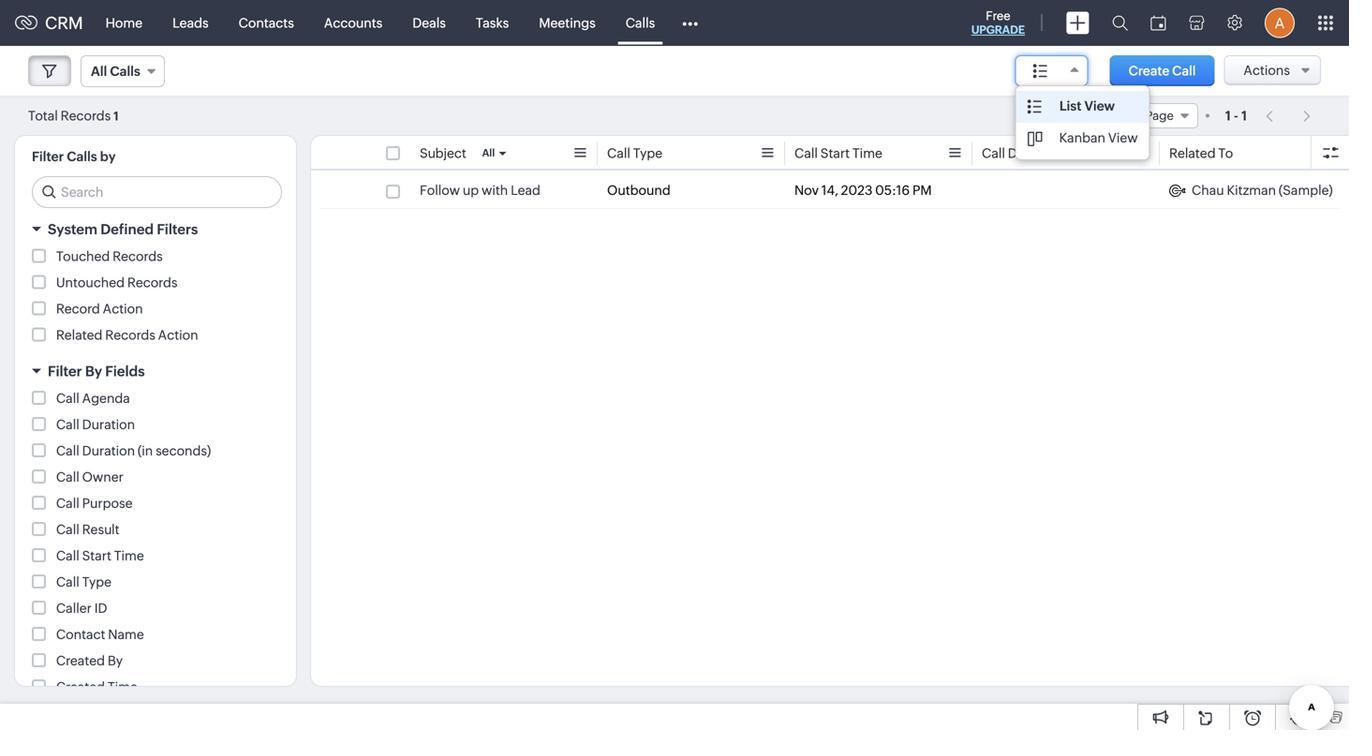 Task type: describe. For each thing, give the bounding box(es) containing it.
record action
[[56, 301, 143, 316]]

chau
[[1192, 183, 1225, 198]]

records for touched
[[113, 249, 163, 264]]

all for all
[[482, 147, 495, 159]]

list
[[1060, 98, 1082, 113]]

kitzman
[[1227, 183, 1277, 198]]

1 vertical spatial duration
[[82, 417, 135, 432]]

2 vertical spatial duration
[[82, 443, 135, 458]]

chau kitzman (sample) link
[[1170, 181, 1333, 200]]

total records 1
[[28, 108, 119, 123]]

up
[[463, 183, 479, 198]]

defined
[[101, 221, 154, 238]]

system defined filters button
[[15, 213, 296, 246]]

05:16
[[876, 183, 910, 198]]

accounts
[[324, 15, 383, 30]]

by for created
[[108, 653, 123, 668]]

lead
[[511, 183, 541, 198]]

profile image
[[1265, 8, 1295, 38]]

created time
[[56, 680, 138, 695]]

search element
[[1101, 0, 1140, 46]]

follow up with lead
[[420, 183, 541, 198]]

related for related to
[[1170, 146, 1216, 161]]

system
[[48, 221, 97, 238]]

call left size icon
[[982, 146, 1006, 161]]

create menu image
[[1067, 12, 1090, 34]]

0 vertical spatial calls
[[626, 15, 655, 30]]

1 vertical spatial time
[[114, 548, 144, 563]]

follow up with lead link
[[420, 181, 541, 200]]

call up outbound
[[607, 146, 631, 161]]

by for filter
[[85, 363, 102, 380]]

crm link
[[15, 13, 83, 33]]

filter for filter by fields
[[48, 363, 82, 380]]

tasks link
[[461, 0, 524, 45]]

deals
[[413, 15, 446, 30]]

to
[[1219, 146, 1234, 161]]

0 vertical spatial action
[[103, 301, 143, 316]]

nov
[[795, 183, 819, 198]]

create call
[[1129, 63, 1197, 78]]

all for all calls
[[91, 64, 107, 79]]

free
[[986, 9, 1011, 23]]

1 for 1 - 1
[[1242, 108, 1248, 123]]

2023
[[841, 183, 873, 198]]

0 horizontal spatial call type
[[56, 575, 112, 590]]

call left owner
[[56, 470, 79, 485]]

with
[[482, 183, 508, 198]]

related records action
[[56, 328, 198, 343]]

size image
[[1028, 130, 1043, 147]]

contact
[[56, 627, 105, 642]]

crm
[[45, 13, 83, 33]]

touched records
[[56, 249, 163, 264]]

free upgrade
[[972, 9, 1025, 36]]

1 for total records 1
[[113, 109, 119, 123]]

call up the call owner
[[56, 443, 79, 458]]

caller id
[[56, 601, 107, 616]]

system defined filters
[[48, 221, 198, 238]]

record
[[56, 301, 100, 316]]

10 records per page
[[1060, 109, 1174, 123]]

(sample)
[[1279, 183, 1333, 198]]

kanban view option
[[1017, 123, 1150, 155]]

home
[[106, 15, 143, 30]]

2 vertical spatial time
[[108, 680, 138, 695]]

(in
[[138, 443, 153, 458]]

records for related
[[105, 328, 155, 343]]

call left agenda
[[56, 391, 79, 406]]

seconds)
[[156, 443, 211, 458]]

all calls
[[91, 64, 140, 79]]

1 vertical spatial call duration
[[56, 417, 135, 432]]

1 - 1
[[1226, 108, 1248, 123]]

call duration (in seconds)
[[56, 443, 211, 458]]

call down call result
[[56, 548, 79, 563]]

fields
[[105, 363, 145, 380]]

list view option
[[1017, 91, 1150, 123]]

agenda
[[82, 391, 130, 406]]

leads link
[[158, 0, 224, 45]]

caller
[[56, 601, 92, 616]]

subject
[[420, 146, 467, 161]]

records for 10
[[1076, 109, 1122, 123]]

nov 14, 2023 05:16 pm
[[795, 183, 932, 198]]

total
[[28, 108, 58, 123]]

chau kitzman (sample)
[[1192, 183, 1333, 198]]

result
[[82, 522, 119, 537]]

call down call agenda
[[56, 417, 79, 432]]

14,
[[822, 183, 839, 198]]

contact name
[[56, 627, 144, 642]]

filter for filter calls by
[[32, 149, 64, 164]]

related for related records action
[[56, 328, 103, 343]]

calls link
[[611, 0, 670, 45]]



Task type: locate. For each thing, give the bounding box(es) containing it.
records inside field
[[1076, 109, 1122, 123]]

1 vertical spatial action
[[158, 328, 198, 343]]

call duration down call agenda
[[56, 417, 135, 432]]

0 vertical spatial start
[[821, 146, 850, 161]]

duration down '10'
[[1008, 146, 1061, 161]]

purpose
[[82, 496, 133, 511]]

calls left by
[[67, 149, 97, 164]]

create call button
[[1110, 55, 1215, 86]]

1 vertical spatial size image
[[1028, 98, 1043, 115]]

action up filter by fields dropdown button
[[158, 328, 198, 343]]

created for created time
[[56, 680, 105, 695]]

0 vertical spatial all
[[91, 64, 107, 79]]

0 vertical spatial time
[[853, 146, 883, 161]]

call type up outbound
[[607, 146, 663, 161]]

2 vertical spatial calls
[[67, 149, 97, 164]]

filter up call agenda
[[48, 363, 82, 380]]

1 horizontal spatial call type
[[607, 146, 663, 161]]

0 horizontal spatial action
[[103, 301, 143, 316]]

1 right -
[[1242, 108, 1248, 123]]

list view
[[1060, 98, 1115, 113]]

1 vertical spatial type
[[82, 575, 112, 590]]

time up nov 14, 2023 05:16 pm
[[853, 146, 883, 161]]

Search text field
[[33, 177, 281, 207]]

0 vertical spatial view
[[1085, 98, 1115, 113]]

type
[[633, 146, 663, 161], [82, 575, 112, 590]]

records up filter calls by
[[61, 108, 111, 123]]

duration
[[1008, 146, 1061, 161], [82, 417, 135, 432], [82, 443, 135, 458]]

id
[[94, 601, 107, 616]]

calls down home
[[110, 64, 140, 79]]

2 horizontal spatial 1
[[1242, 108, 1248, 123]]

call start time down result
[[56, 548, 144, 563]]

filter by fields
[[48, 363, 145, 380]]

0 horizontal spatial start
[[82, 548, 111, 563]]

None field
[[1016, 55, 1089, 86]]

create menu element
[[1055, 0, 1101, 45]]

1 horizontal spatial call start time
[[795, 146, 883, 161]]

1 vertical spatial by
[[108, 653, 123, 668]]

0 vertical spatial call type
[[607, 146, 663, 161]]

0 vertical spatial call duration
[[982, 146, 1061, 161]]

filter by fields button
[[15, 355, 296, 388]]

call up call result
[[56, 496, 79, 511]]

time
[[853, 146, 883, 161], [114, 548, 144, 563], [108, 680, 138, 695]]

related down record
[[56, 328, 103, 343]]

1 vertical spatial filter
[[48, 363, 82, 380]]

1 vertical spatial view
[[1109, 130, 1138, 145]]

upgrade
[[972, 23, 1025, 36]]

call duration
[[982, 146, 1061, 161], [56, 417, 135, 432]]

tasks
[[476, 15, 509, 30]]

actions
[[1244, 63, 1291, 78]]

all up with
[[482, 147, 495, 159]]

call inside button
[[1173, 63, 1197, 78]]

filter
[[32, 149, 64, 164], [48, 363, 82, 380]]

1 created from the top
[[56, 653, 105, 668]]

created
[[56, 653, 105, 668], [56, 680, 105, 695]]

created down contact
[[56, 653, 105, 668]]

1 up by
[[113, 109, 119, 123]]

call agenda
[[56, 391, 130, 406]]

home link
[[91, 0, 158, 45]]

call up nov
[[795, 146, 818, 161]]

call up caller
[[56, 575, 79, 590]]

start down result
[[82, 548, 111, 563]]

call start time
[[795, 146, 883, 161], [56, 548, 144, 563]]

calls for all calls
[[110, 64, 140, 79]]

0 vertical spatial by
[[85, 363, 102, 380]]

by down name on the bottom
[[108, 653, 123, 668]]

action
[[103, 301, 143, 316], [158, 328, 198, 343]]

1 inside total records 1
[[113, 109, 119, 123]]

call right create
[[1173, 63, 1197, 78]]

1 horizontal spatial start
[[821, 146, 850, 161]]

0 vertical spatial type
[[633, 146, 663, 161]]

call duration down '10'
[[982, 146, 1061, 161]]

contacts
[[239, 15, 294, 30]]

kanban view
[[1060, 130, 1138, 145]]

size image up list view option
[[1034, 63, 1049, 80]]

time down result
[[114, 548, 144, 563]]

0 horizontal spatial all
[[91, 64, 107, 79]]

Other Modules field
[[670, 8, 711, 38]]

owner
[[82, 470, 124, 485]]

duration down agenda
[[82, 417, 135, 432]]

1 horizontal spatial type
[[633, 146, 663, 161]]

filter down "total"
[[32, 149, 64, 164]]

records up kanban view
[[1076, 109, 1122, 123]]

1 horizontal spatial 1
[[1226, 108, 1231, 123]]

2 horizontal spatial calls
[[626, 15, 655, 30]]

calls
[[626, 15, 655, 30], [110, 64, 140, 79], [67, 149, 97, 164]]

All Calls field
[[81, 55, 165, 87]]

outbound
[[607, 183, 671, 198]]

by
[[100, 149, 116, 164]]

call purpose
[[56, 496, 133, 511]]

by
[[85, 363, 102, 380], [108, 653, 123, 668]]

1 vertical spatial all
[[482, 147, 495, 159]]

related to
[[1170, 146, 1234, 161]]

10 Records Per Page field
[[1050, 103, 1199, 128]]

type up id
[[82, 575, 112, 590]]

duration up owner
[[82, 443, 135, 458]]

1 horizontal spatial action
[[158, 328, 198, 343]]

leads
[[173, 15, 209, 30]]

records for total
[[61, 108, 111, 123]]

calls inside field
[[110, 64, 140, 79]]

created for created by
[[56, 653, 105, 668]]

list box containing list view
[[1017, 86, 1150, 159]]

0 vertical spatial related
[[1170, 146, 1216, 161]]

1 horizontal spatial related
[[1170, 146, 1216, 161]]

1 vertical spatial call start time
[[56, 548, 144, 563]]

view for kanban view
[[1109, 130, 1138, 145]]

all inside field
[[91, 64, 107, 79]]

records for untouched
[[127, 275, 178, 290]]

1 horizontal spatial all
[[482, 147, 495, 159]]

touched
[[56, 249, 110, 264]]

1 vertical spatial start
[[82, 548, 111, 563]]

0 horizontal spatial related
[[56, 328, 103, 343]]

0 vertical spatial filter
[[32, 149, 64, 164]]

call start time up 14,
[[795, 146, 883, 161]]

0 horizontal spatial by
[[85, 363, 102, 380]]

create
[[1129, 63, 1170, 78]]

created by
[[56, 653, 123, 668]]

0 vertical spatial duration
[[1008, 146, 1061, 161]]

contacts link
[[224, 0, 309, 45]]

1 horizontal spatial call duration
[[982, 146, 1061, 161]]

1 vertical spatial related
[[56, 328, 103, 343]]

view down 10 records per page field at top
[[1109, 130, 1138, 145]]

1 horizontal spatial by
[[108, 653, 123, 668]]

related
[[1170, 146, 1216, 161], [56, 328, 103, 343]]

type up outbound
[[633, 146, 663, 161]]

start up 14,
[[821, 146, 850, 161]]

view
[[1085, 98, 1115, 113], [1109, 130, 1138, 145]]

records down the touched records
[[127, 275, 178, 290]]

all
[[91, 64, 107, 79], [482, 147, 495, 159]]

10
[[1060, 109, 1073, 123]]

1 left -
[[1226, 108, 1231, 123]]

0 vertical spatial size image
[[1034, 63, 1049, 80]]

size image inside list view option
[[1028, 98, 1043, 115]]

0 horizontal spatial 1
[[113, 109, 119, 123]]

calls for filter calls by
[[67, 149, 97, 164]]

call type up caller id
[[56, 575, 112, 590]]

records down defined
[[113, 249, 163, 264]]

call type
[[607, 146, 663, 161], [56, 575, 112, 590]]

call owner
[[56, 470, 124, 485]]

size image up size icon
[[1028, 98, 1043, 115]]

filters
[[157, 221, 198, 238]]

per
[[1125, 109, 1143, 123]]

by inside dropdown button
[[85, 363, 102, 380]]

1 vertical spatial calls
[[110, 64, 140, 79]]

all up total records 1
[[91, 64, 107, 79]]

created down created by
[[56, 680, 105, 695]]

profile element
[[1254, 0, 1307, 45]]

follow
[[420, 183, 460, 198]]

time down created by
[[108, 680, 138, 695]]

1
[[1226, 108, 1231, 123], [1242, 108, 1248, 123], [113, 109, 119, 123]]

records
[[61, 108, 111, 123], [1076, 109, 1122, 123], [113, 249, 163, 264], [127, 275, 178, 290], [105, 328, 155, 343]]

0 horizontal spatial type
[[82, 575, 112, 590]]

action up the related records action on the left top of page
[[103, 301, 143, 316]]

search image
[[1113, 15, 1128, 31]]

call left result
[[56, 522, 79, 537]]

filter inside dropdown button
[[48, 363, 82, 380]]

0 vertical spatial created
[[56, 653, 105, 668]]

untouched records
[[56, 275, 178, 290]]

records up 'fields'
[[105, 328, 155, 343]]

by up call agenda
[[85, 363, 102, 380]]

call result
[[56, 522, 119, 537]]

1 vertical spatial call type
[[56, 575, 112, 590]]

1 vertical spatial created
[[56, 680, 105, 695]]

accounts link
[[309, 0, 398, 45]]

1 horizontal spatial calls
[[110, 64, 140, 79]]

related left to
[[1170, 146, 1216, 161]]

deals link
[[398, 0, 461, 45]]

view for list view
[[1085, 98, 1115, 113]]

-
[[1234, 108, 1239, 123]]

0 horizontal spatial call duration
[[56, 417, 135, 432]]

size image
[[1034, 63, 1049, 80], [1028, 98, 1043, 115]]

meetings
[[539, 15, 596, 30]]

0 vertical spatial call start time
[[795, 146, 883, 161]]

view right list
[[1085, 98, 1115, 113]]

0 horizontal spatial calls
[[67, 149, 97, 164]]

meetings link
[[524, 0, 611, 45]]

pm
[[913, 183, 932, 198]]

calls left other modules field
[[626, 15, 655, 30]]

list box
[[1017, 86, 1150, 159]]

navigation
[[1257, 102, 1322, 129]]

calendar image
[[1151, 15, 1167, 30]]

kanban
[[1060, 130, 1106, 145]]

call
[[1173, 63, 1197, 78], [607, 146, 631, 161], [795, 146, 818, 161], [982, 146, 1006, 161], [56, 391, 79, 406], [56, 417, 79, 432], [56, 443, 79, 458], [56, 470, 79, 485], [56, 496, 79, 511], [56, 522, 79, 537], [56, 548, 79, 563], [56, 575, 79, 590]]

untouched
[[56, 275, 125, 290]]

2 created from the top
[[56, 680, 105, 695]]

page
[[1146, 109, 1174, 123]]

filter calls by
[[32, 149, 116, 164]]

0 horizontal spatial call start time
[[56, 548, 144, 563]]

name
[[108, 627, 144, 642]]



Task type: vqa. For each thing, say whether or not it's contained in the screenshot.
KANBAN VIEW option
yes



